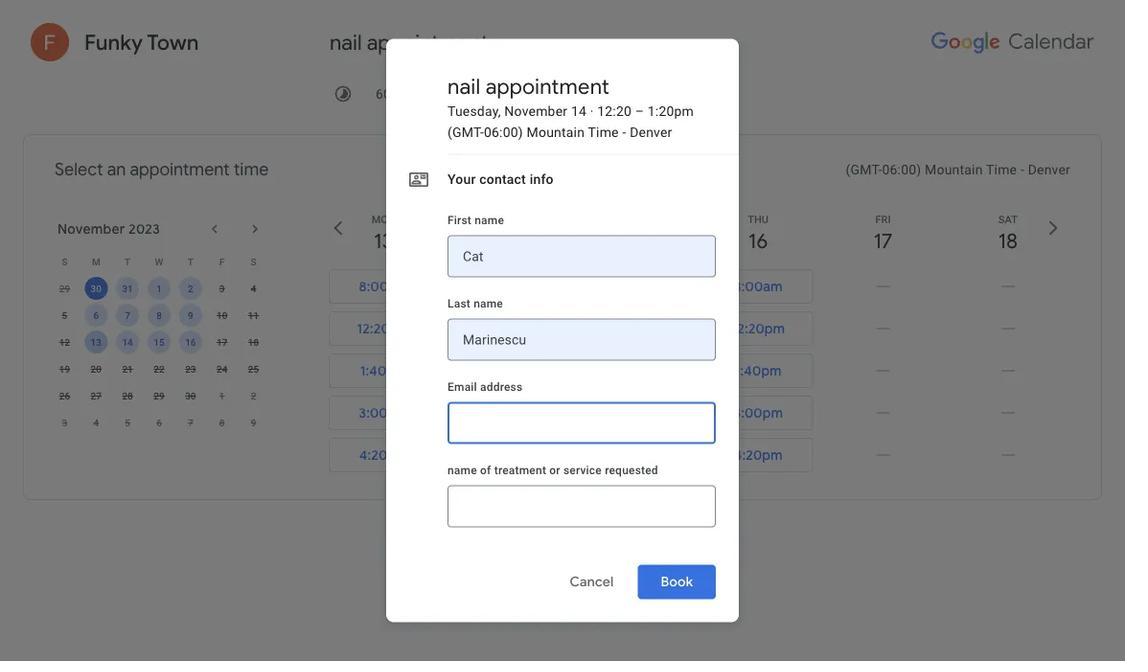 Task type: vqa. For each thing, say whether or not it's contained in the screenshot.
'Kansas City Royals' tree item
no



Task type: locate. For each thing, give the bounding box(es) containing it.
4 3:00pm button from the left
[[704, 396, 813, 430]]

1 horizontal spatial 3 cell
[[206, 275, 238, 302]]

nail appointment
[[330, 29, 489, 56]]

0 horizontal spatial 4
[[93, 417, 99, 428]]

funky
[[84, 29, 143, 56]]

row containing 29
[[49, 275, 269, 302]]

1 8:00am from the left
[[359, 278, 408, 295]]

october 29, no available times element
[[53, 277, 76, 300]]

denver
[[630, 125, 672, 140], [1028, 162, 1071, 177]]

15 up 22
[[154, 336, 165, 348]]

email address element
[[448, 379, 716, 394]]

appointment up 60 min appointments
[[367, 29, 489, 56]]

0 horizontal spatial 8 cell
[[143, 302, 175, 329]]

0 vertical spatial 9 cell
[[175, 302, 206, 329]]

8:00am button up last name text field
[[579, 269, 688, 304]]

3 cell down the 'f'
[[206, 275, 238, 302]]

0 vertical spatial 4 cell
[[238, 275, 269, 302]]

3 4:20pm from the left
[[609, 447, 658, 464]]

0 vertical spatial nail
[[330, 29, 362, 56]]

0 horizontal spatial 7
[[125, 310, 130, 321]]

4 8:00am button from the left
[[704, 269, 813, 304]]

row group
[[49, 275, 269, 436]]

12:20pm list item down thu 16
[[696, 308, 821, 350]]

info
[[530, 172, 554, 187]]

4 up 11, no available times element
[[251, 283, 256, 294]]

29 down 22
[[154, 390, 165, 402]]

12:20pm button for 14
[[454, 312, 563, 346]]

14 down tue
[[498, 227, 519, 254]]

8:00am button down tue 14
[[454, 269, 563, 304]]

18 down "sat"
[[998, 227, 1018, 254]]

2 3:00pm list item from the left
[[446, 392, 571, 434]]

17 cell
[[206, 329, 238, 356]]

1 row from the top
[[49, 248, 269, 275]]

4 1:40pm list item from the left
[[696, 350, 821, 392]]

29 cell up 5, no available times element in the left of the page
[[49, 275, 80, 302]]

december 8, no available times element
[[211, 411, 234, 434]]

time down 12:20
[[588, 125, 619, 140]]

0 horizontal spatial of
[[480, 463, 491, 477]]

8:00am down thu 16
[[734, 278, 783, 295]]

2 t from the left
[[188, 256, 193, 267]]

12:20pm for 14
[[482, 320, 535, 337]]

3 1:40pm from the left
[[610, 362, 657, 380]]

of inside google calendar appointment scheduling . and terms of service
[[680, 595, 691, 609]]

1:40pm button inside tuesday, november 14, 2023 list
[[454, 354, 563, 388]]

4:20pm for 13
[[359, 447, 408, 464]]

name for first name
[[475, 213, 504, 227]]

2 12:20pm button from the left
[[454, 312, 563, 346]]

17 inside 17, no available times 'element'
[[217, 336, 228, 348]]

14 up 21
[[122, 336, 133, 348]]

thu
[[748, 213, 769, 225]]

18 inside cell
[[248, 336, 259, 348]]

1 4:20pm list item from the left
[[321, 434, 446, 476]]

2 horizontal spatial 14
[[571, 104, 587, 119]]

27 cell
[[80, 382, 112, 409]]

5
[[62, 310, 67, 321], [125, 417, 130, 428]]

29, no available times element
[[148, 384, 171, 407]]

12:20pm down mon 13
[[357, 320, 410, 337]]

nail inside nail appointment tuesday, november 14 · 12:20 – 1:20pm (gmt-06:00) mountain time - denver
[[448, 73, 481, 100]]

contact
[[479, 172, 526, 187]]

address
[[480, 380, 523, 393]]

8:00am down mon 13
[[359, 278, 408, 295]]

1 4:20pm button from the left
[[329, 438, 438, 473]]

29 up 5, no available times element in the left of the page
[[59, 283, 70, 294]]

8:00am up last name element
[[609, 278, 658, 295]]

12:20pm list item up address
[[446, 308, 571, 350]]

7 for the topmost 7 cell
[[125, 310, 130, 321]]

row containing 3
[[49, 409, 269, 436]]

26, no available times element
[[53, 384, 76, 407]]

9 down december 2, no available times element
[[251, 417, 256, 428]]

2 cell down '25, no available times' element
[[238, 382, 269, 409]]

4 inside 'element'
[[251, 283, 256, 294]]

4:20pm
[[359, 447, 408, 464], [484, 447, 533, 464], [609, 447, 658, 464], [734, 447, 783, 464]]

2 3:00pm button from the left
[[454, 396, 563, 430]]

5 down the 28, no available times element
[[125, 417, 130, 428]]

12:20pm button down mon 13
[[329, 312, 438, 346]]

1 vertical spatial -
[[1021, 162, 1025, 177]]

mountain inside nail appointment tuesday, november 14 · 12:20 – 1:20pm (gmt-06:00) mountain time - denver
[[527, 125, 585, 140]]

2 cell
[[175, 275, 206, 302], [238, 382, 269, 409]]

3:00pm for 14
[[484, 404, 533, 422]]

0 horizontal spatial 6 cell
[[80, 302, 112, 329]]

1
[[156, 283, 162, 294], [219, 390, 225, 402]]

name
[[475, 213, 504, 227], [474, 297, 503, 310], [448, 463, 477, 477]]

14 element
[[116, 331, 139, 354]]

2 s from the left
[[251, 256, 256, 267]]

1:40pm for 14
[[485, 362, 532, 380]]

1 vertical spatial name
[[474, 297, 503, 310]]

12:20pm list item up email address element
[[571, 308, 696, 350]]

2 12:20pm list item from the left
[[446, 308, 571, 350]]

0 vertical spatial 13
[[374, 227, 393, 254]]

12:20
[[597, 104, 632, 119]]

6 cell
[[80, 302, 112, 329], [143, 409, 175, 436]]

4 3:00pm from the left
[[734, 404, 783, 422]]

your contact info
[[448, 172, 554, 187]]

0 vertical spatial 15
[[623, 227, 643, 254]]

mon
[[372, 213, 396, 225]]

0 horizontal spatial 5 cell
[[49, 302, 80, 329]]

0 horizontal spatial time
[[588, 125, 619, 140]]

t
[[125, 256, 131, 267], [188, 256, 193, 267]]

30 down m
[[91, 283, 102, 294]]

1 cell down 24, no available times 'element'
[[206, 382, 238, 409]]

18 up 25
[[248, 336, 259, 348]]

14 cell
[[112, 329, 143, 356]]

december 1, no available times element
[[211, 384, 234, 407]]

12, no available times element
[[53, 331, 76, 354]]

11
[[248, 310, 259, 321]]

0 vertical spatial (gmt-
[[448, 125, 484, 140]]

12:20pm button
[[329, 312, 438, 346], [454, 312, 563, 346], [579, 312, 688, 346], [704, 312, 813, 346]]

30 cell down m
[[80, 275, 112, 302]]

0 vertical spatial 16
[[748, 227, 768, 254]]

4:20pm list item for 14
[[446, 434, 571, 476]]

8:00am inside thursday, november 16, 2023 list
[[734, 278, 783, 295]]

name left treatment
[[448, 463, 477, 477]]

30 down 23
[[185, 390, 196, 402]]

17 up 24
[[217, 336, 228, 348]]

06:00) down tuesday,
[[484, 125, 523, 140]]

1 horizontal spatial 30 cell
[[175, 382, 206, 409]]

1:40pm list item
[[321, 350, 446, 392], [446, 350, 571, 392], [571, 350, 696, 392], [696, 350, 821, 392]]

8 up 15 element
[[156, 310, 162, 321]]

6 cell down 29, no available times element
[[143, 409, 175, 436]]

4 row from the top
[[49, 329, 269, 356]]

3 12:20pm from the left
[[607, 320, 660, 337]]

16 down thu
[[748, 227, 768, 254]]

1 cell
[[143, 275, 175, 302], [206, 382, 238, 409]]

1 vertical spatial 3
[[62, 417, 67, 428]]

1 horizontal spatial 2 cell
[[238, 382, 269, 409]]

november up m
[[58, 220, 125, 238]]

17, no available times element
[[211, 331, 234, 354]]

0 vertical spatial 6 cell
[[80, 302, 112, 329]]

2 8:00am from the left
[[484, 278, 533, 295]]

6 inside december 6, no available times element
[[156, 417, 162, 428]]

0 horizontal spatial 30
[[91, 283, 102, 294]]

11 cell
[[238, 302, 269, 329]]

12:20pm inside thursday, november 16, 2023 list
[[732, 320, 785, 337]]

7 row from the top
[[49, 409, 269, 436]]

4:20pm button for 13
[[329, 438, 438, 473]]

13 down mon
[[374, 227, 393, 254]]

8:00am button down mon 13
[[329, 269, 438, 304]]

13 up 20
[[91, 336, 102, 348]]

0 horizontal spatial 3
[[62, 417, 67, 428]]

4 4:20pm from the left
[[734, 447, 783, 464]]

2
[[188, 283, 193, 294], [251, 390, 256, 402]]

1 horizontal spatial mountain
[[925, 162, 983, 177]]

2 12:20pm from the left
[[482, 320, 535, 337]]

1 vertical spatial 30
[[185, 390, 196, 402]]

1 1:40pm from the left
[[360, 362, 407, 380]]

3 for 3, no available times element
[[219, 283, 225, 294]]

4 1:40pm button from the left
[[704, 354, 813, 388]]

4:20pm list item for 16
[[696, 434, 821, 476]]

1 8:00am list item from the left
[[321, 266, 446, 308]]

4:20pm button inside tuesday, november 14, 2023 list
[[454, 438, 563, 473]]

3 row from the top
[[49, 302, 269, 329]]

s up "4, no available times" 'element'
[[251, 256, 256, 267]]

8 cell up 15 element
[[143, 302, 175, 329]]

.
[[705, 580, 708, 593]]

december 2, no available times element
[[242, 384, 265, 407]]

8:00am inside tuesday, november 14, 2023 list
[[484, 278, 533, 295]]

4 4:20pm button from the left
[[704, 438, 813, 473]]

4:20pm list item
[[321, 434, 446, 476], [446, 434, 571, 476], [571, 434, 696, 476], [696, 434, 821, 476]]

12:20pm list item for 16
[[696, 308, 821, 350]]

2 1:40pm button from the left
[[454, 354, 563, 388]]

t left the 'f'
[[188, 256, 193, 267]]

0 vertical spatial 4
[[251, 283, 256, 294]]

2 8:00am button from the left
[[454, 269, 563, 304]]

1:40pm inside tuesday, november 14, 2023 list
[[485, 362, 532, 380]]

29 cell down 22, no available times element
[[143, 382, 175, 409]]

of down scheduling
[[680, 595, 691, 609]]

1:40pm inside monday, november 13, 2023 list
[[360, 362, 407, 380]]

november
[[505, 104, 568, 119], [58, 220, 125, 238]]

3
[[219, 283, 225, 294], [62, 417, 67, 428]]

0 vertical spatial 14
[[571, 104, 587, 119]]

12:20pm button down thu 16
[[704, 312, 813, 346]]

appointment up the and
[[575, 580, 643, 593]]

31 cell
[[112, 275, 143, 302]]

20, no available times element
[[85, 358, 108, 381]]

1 horizontal spatial 30
[[185, 390, 196, 402]]

8:00am list item down thu 16
[[696, 266, 821, 308]]

0 horizontal spatial 14
[[122, 336, 133, 348]]

9 cell
[[175, 302, 206, 329], [238, 409, 269, 436]]

time
[[588, 125, 619, 140], [986, 162, 1017, 177]]

12:20pm list item
[[321, 308, 446, 350], [446, 308, 571, 350], [571, 308, 696, 350], [696, 308, 821, 350]]

appointment inside google calendar appointment scheduling . and terms of service
[[575, 580, 643, 593]]

1 vertical spatial time
[[986, 162, 1017, 177]]

8:00am button down thu 16
[[704, 269, 813, 304]]

of left treatment
[[480, 463, 491, 477]]

0 vertical spatial 9
[[188, 310, 193, 321]]

4:20pm inside monday, november 13, 2023 list
[[359, 447, 408, 464]]

12:20pm
[[357, 320, 410, 337], [482, 320, 535, 337], [607, 320, 660, 337], [732, 320, 785, 337]]

terms
[[643, 595, 677, 609]]

06:00) up fri
[[882, 162, 922, 177]]

4 12:20pm button from the left
[[704, 312, 813, 346]]

4:20pm button inside thursday, november 16, 2023 list
[[704, 438, 813, 473]]

4 cell down '27, no available times' element
[[80, 409, 112, 436]]

8:00am list item down tue 14
[[446, 266, 571, 308]]

1 horizontal spatial 13
[[374, 227, 393, 254]]

october 30, today element
[[85, 277, 108, 300]]

16 cell
[[175, 329, 206, 356]]

30 cell
[[80, 275, 112, 302], [175, 382, 206, 409]]

2 for the topmost 2 cell
[[188, 283, 193, 294]]

22 cell
[[143, 356, 175, 382]]

21, no available times element
[[116, 358, 139, 381]]

1 s from the left
[[62, 256, 68, 267]]

of
[[480, 463, 491, 477], [680, 595, 691, 609]]

1:40pm inside wednesday, november 15, 2023 list
[[610, 362, 657, 380]]

0 vertical spatial 18
[[998, 227, 1018, 254]]

name of treatment or service requested
[[448, 463, 658, 477]]

3 12:20pm button from the left
[[579, 312, 688, 346]]

1 vertical spatial november
[[58, 220, 125, 238]]

3:00pm list item
[[321, 392, 446, 434], [446, 392, 571, 434], [571, 392, 696, 434], [696, 392, 821, 434]]

2 vertical spatial 14
[[122, 336, 133, 348]]

2 4:20pm from the left
[[484, 447, 533, 464]]

13 cell
[[80, 329, 112, 356]]

1:40pm for 13
[[360, 362, 407, 380]]

30 cell down the 23, no available times element at the left bottom of page
[[175, 382, 206, 409]]

8:00am button
[[329, 269, 438, 304], [454, 269, 563, 304], [579, 269, 688, 304], [704, 269, 813, 304]]

4 down '27, no available times' element
[[93, 417, 99, 428]]

tuesday, november 14, 2023 list
[[446, 266, 571, 476]]

4 cell up 11, no available times element
[[238, 275, 269, 302]]

4:20pm inside tuesday, november 14, 2023 list
[[484, 447, 533, 464]]

0 horizontal spatial nail
[[330, 29, 362, 56]]

22, no available times element
[[148, 358, 171, 381]]

8:00am up last name
[[484, 278, 533, 295]]

3 cell
[[206, 275, 238, 302], [49, 409, 80, 436]]

8
[[156, 310, 162, 321], [219, 417, 225, 428]]

2 4:20pm button from the left
[[454, 438, 563, 473]]

4:20pm button for 16
[[704, 438, 813, 473]]

06:00)
[[484, 125, 523, 140], [882, 162, 922, 177]]

8:00am
[[359, 278, 408, 295], [484, 278, 533, 295], [609, 278, 658, 295], [734, 278, 783, 295]]

11, no available times element
[[242, 304, 265, 327]]

2 1:40pm list item from the left
[[446, 350, 571, 392]]

7 cell down 30, no available times element on the left
[[175, 409, 206, 436]]

0 vertical spatial time
[[588, 125, 619, 140]]

4:20pm inside thursday, november 16, 2023 list
[[734, 447, 783, 464]]

0 horizontal spatial 9 cell
[[175, 302, 206, 329]]

1 12:20pm from the left
[[357, 320, 410, 337]]

0 horizontal spatial 30 cell
[[80, 275, 112, 302]]

3 down 26, no available times element
[[62, 417, 67, 428]]

1 vertical spatial 2 cell
[[238, 382, 269, 409]]

12:20pm button down last name element
[[579, 312, 688, 346]]

0 horizontal spatial 2
[[188, 283, 193, 294]]

1 3:00pm button from the left
[[329, 396, 438, 430]]

0 horizontal spatial t
[[125, 256, 131, 267]]

1 up 'december 8, no available times' element
[[219, 390, 225, 402]]

15 element
[[148, 331, 171, 354]]

4 8:00am list item from the left
[[696, 266, 821, 308]]

22
[[154, 363, 165, 375]]

appointment
[[367, 29, 489, 56], [486, 73, 610, 100], [130, 159, 230, 181], [575, 580, 643, 593]]

4:20pm button inside monday, november 13, 2023 list
[[329, 438, 438, 473]]

sat
[[999, 213, 1018, 225]]

december 6, no available times element
[[148, 411, 171, 434]]

1 horizontal spatial 2
[[251, 390, 256, 402]]

your
[[448, 172, 476, 187]]

14
[[571, 104, 587, 119], [498, 227, 519, 254], [122, 336, 133, 348]]

12:20pm for 16
[[732, 320, 785, 337]]

3 4:20pm list item from the left
[[571, 434, 696, 476]]

3:00pm inside thursday, november 16, 2023 list
[[734, 404, 783, 422]]

3:00pm
[[359, 404, 408, 422], [484, 404, 533, 422], [609, 404, 658, 422], [734, 404, 783, 422]]

1 horizontal spatial 14
[[498, 227, 519, 254]]

25, no available times element
[[242, 358, 265, 381]]

name of treatment or service requested text field
[[448, 495, 716, 518]]

12:20pm down last name element
[[607, 320, 660, 337]]

3 1:40pm button from the left
[[579, 354, 688, 388]]

24 cell
[[206, 356, 238, 382]]

appointment inside nail appointment tuesday, november 14 · 12:20 – 1:20pm (gmt-06:00) mountain time - denver
[[486, 73, 610, 100]]

1 vertical spatial 7 cell
[[175, 409, 206, 436]]

2 left 3, no available times element
[[188, 283, 193, 294]]

1 vertical spatial 9 cell
[[238, 409, 269, 436]]

2 8:00am list item from the left
[[446, 266, 571, 308]]

1 8:00am button from the left
[[329, 269, 438, 304]]

12:20pm list item left last
[[321, 308, 446, 350]]

0 vertical spatial 5
[[62, 310, 67, 321]]

5 for december 5, no available times element
[[125, 417, 130, 428]]

8:00am button for 14
[[454, 269, 563, 304]]

(gmt-
[[448, 125, 484, 140], [846, 162, 882, 177]]

wednesday, november 15, 2023 list
[[571, 266, 696, 476]]

2 3:00pm from the left
[[484, 404, 533, 422]]

17 down fri
[[874, 227, 893, 254]]

4 for december 4, no available times element
[[93, 417, 99, 428]]

0 horizontal spatial 1
[[156, 283, 162, 294]]

8 down december 1, no available times element
[[219, 417, 225, 428]]

m
[[92, 256, 100, 267]]

1:40pm button for 16
[[704, 354, 813, 388]]

2 down '25, no available times' element
[[251, 390, 256, 402]]

1 horizontal spatial 17
[[874, 227, 893, 254]]

12:20pm inside tuesday, november 14, 2023 list
[[482, 320, 535, 337]]

1 vertical spatial 29 cell
[[143, 382, 175, 409]]

12:20pm inside wednesday, november 15, 2023 list
[[607, 320, 660, 337]]

october 31 element
[[116, 277, 139, 300]]

1 1:40pm list item from the left
[[321, 350, 446, 392]]

3:00pm list item for 14
[[446, 392, 571, 434]]

15
[[623, 227, 643, 254], [154, 336, 165, 348]]

1 horizontal spatial s
[[251, 256, 256, 267]]

4:20pm for 14
[[484, 447, 533, 464]]

5 cell
[[49, 302, 80, 329], [112, 409, 143, 436]]

1 horizontal spatial 06:00)
[[882, 162, 922, 177]]

(gmt- down tuesday,
[[448, 125, 484, 140]]

0 horizontal spatial (gmt-
[[448, 125, 484, 140]]

november inside nail appointment tuesday, november 14 · 12:20 – 1:20pm (gmt-06:00) mountain time - denver
[[505, 104, 568, 119]]

5 row from the top
[[49, 356, 269, 382]]

1:40pm button inside thursday, november 16, 2023 list
[[704, 354, 813, 388]]

7 up 14 "element"
[[125, 310, 130, 321]]

19
[[59, 363, 70, 375]]

1 horizontal spatial 18
[[998, 227, 1018, 254]]

2 vertical spatial name
[[448, 463, 477, 477]]

14 left ·
[[571, 104, 587, 119]]

name for last name
[[474, 297, 503, 310]]

13 inside 13 element
[[91, 336, 102, 348]]

29 cell
[[49, 275, 80, 302], [143, 382, 175, 409]]

t up 31 cell
[[125, 256, 131, 267]]

12:20pm button down last name
[[454, 312, 563, 346]]

3 8:00am from the left
[[609, 278, 658, 295]]

0 vertical spatial -
[[622, 125, 626, 140]]

12:20pm list item for 13
[[321, 308, 446, 350]]

0 horizontal spatial -
[[622, 125, 626, 140]]

1 horizontal spatial 3
[[219, 283, 225, 294]]

first name
[[448, 213, 504, 227]]

13
[[374, 227, 393, 254], [91, 336, 102, 348]]

5 cell down the 28, no available times element
[[112, 409, 143, 436]]

1 horizontal spatial 16
[[748, 227, 768, 254]]

5 cell down october 29, no available times element
[[49, 302, 80, 329]]

29
[[59, 283, 70, 294], [154, 390, 165, 402]]

3 down the 'f'
[[219, 283, 225, 294]]

s up october 29, no available times element
[[62, 256, 68, 267]]

30 for 30, no available times element on the left
[[185, 390, 196, 402]]

8 cell
[[143, 302, 175, 329], [206, 409, 238, 436]]

0 vertical spatial name
[[475, 213, 504, 227]]

4 cell
[[238, 275, 269, 302], [80, 409, 112, 436]]

1 3:00pm list item from the left
[[321, 392, 446, 434]]

name right "first"
[[475, 213, 504, 227]]

4 4:20pm list item from the left
[[696, 434, 821, 476]]

12:20pm list item for 14
[[446, 308, 571, 350]]

thursday, november 16, 2023 list
[[696, 266, 821, 476]]

3 3:00pm from the left
[[609, 404, 658, 422]]

1 horizontal spatial nail
[[448, 73, 481, 100]]

0 horizontal spatial s
[[62, 256, 68, 267]]

4 1:40pm from the left
[[735, 362, 782, 380]]

0 horizontal spatial 16
[[185, 336, 196, 348]]

12:20pm inside monday, november 13, 2023 list
[[357, 320, 410, 337]]

and
[[620, 595, 640, 609]]

16 inside "element"
[[185, 336, 196, 348]]

4 8:00am from the left
[[734, 278, 783, 295]]

1 cell down w
[[143, 275, 175, 302]]

0 vertical spatial 30
[[91, 283, 102, 294]]

9 for leftmost 9 cell
[[188, 310, 193, 321]]

appointment up ·
[[486, 73, 610, 100]]

18
[[998, 227, 1018, 254], [248, 336, 259, 348]]

denver inside nail appointment tuesday, november 14 · 12:20 – 1:20pm (gmt-06:00) mountain time - denver
[[630, 125, 672, 140]]

book button
[[638, 565, 716, 600]]

12:20pm down thu 16
[[732, 320, 785, 337]]

1 vertical spatial denver
[[1028, 162, 1071, 177]]

9 up 16 "element"
[[188, 310, 193, 321]]

7 down 30, no available times element on the left
[[188, 417, 193, 428]]

5 for 5, no available times element in the left of the page
[[62, 310, 67, 321]]

4:20pm button for 14
[[454, 438, 563, 473]]

1 vertical spatial 5
[[125, 417, 130, 428]]

9
[[188, 310, 193, 321], [251, 417, 256, 428]]

1 horizontal spatial 6
[[156, 417, 162, 428]]

1 vertical spatial 18
[[248, 336, 259, 348]]

18, no available times element
[[242, 331, 265, 354]]

0 vertical spatial 3
[[219, 283, 225, 294]]

navigate_before
[[206, 220, 223, 238]]

4, no available times element
[[242, 277, 265, 300]]

4 12:20pm from the left
[[732, 320, 785, 337]]

4 3:00pm list item from the left
[[696, 392, 821, 434]]

1 horizontal spatial 6 cell
[[143, 409, 175, 436]]

2 row from the top
[[49, 275, 269, 302]]

3:00pm button
[[329, 396, 438, 430], [454, 396, 563, 430], [579, 396, 688, 430], [704, 396, 813, 430]]

12:20pm down last name
[[482, 320, 535, 337]]

1 vertical spatial mountain
[[925, 162, 983, 177]]

november left ·
[[505, 104, 568, 119]]

time up "sat"
[[986, 162, 1017, 177]]

row
[[49, 248, 269, 275], [49, 275, 269, 302], [49, 302, 269, 329], [49, 329, 269, 356], [49, 356, 269, 382], [49, 382, 269, 409], [49, 409, 269, 436]]

3:00pm button for 13
[[329, 396, 438, 430]]

0 vertical spatial 17
[[874, 227, 893, 254]]

2 cell left 3, no available times element
[[175, 275, 206, 302]]

8:00am list item
[[321, 266, 446, 308], [446, 266, 571, 308], [571, 266, 696, 308], [696, 266, 821, 308]]

6
[[93, 310, 99, 321], [156, 417, 162, 428]]

8:00am inside wednesday, november 15, 2023 list
[[609, 278, 658, 295]]

8:00am inside monday, november 13, 2023 list
[[359, 278, 408, 295]]

0 horizontal spatial 17
[[217, 336, 228, 348]]

6 up 13 element at left
[[93, 310, 99, 321]]

1:40pm inside thursday, november 16, 2023 list
[[735, 362, 782, 380]]

nail
[[330, 29, 362, 56], [448, 73, 481, 100]]

1 12:20pm list item from the left
[[321, 308, 446, 350]]

0 horizontal spatial 29 cell
[[49, 275, 80, 302]]

6 cell down 'october 30, today' 'element' at the left
[[80, 302, 112, 329]]

0 horizontal spatial 06:00)
[[484, 125, 523, 140]]

1 horizontal spatial t
[[188, 256, 193, 267]]

1 1:40pm button from the left
[[329, 354, 438, 388]]

3:00pm inside monday, november 13, 2023 list
[[359, 404, 408, 422]]

1:40pm button inside monday, november 13, 2023 list
[[329, 354, 438, 388]]

4
[[251, 283, 256, 294], [93, 417, 99, 428]]

fri
[[876, 213, 891, 225]]

time inside nail appointment tuesday, november 14 · 12:20 – 1:20pm (gmt-06:00) mountain time - denver
[[588, 125, 619, 140]]

4:20pm button
[[329, 438, 438, 473], [454, 438, 563, 473], [579, 438, 688, 473], [704, 438, 813, 473]]

4 12:20pm list item from the left
[[696, 308, 821, 350]]

0 vertical spatial mountain
[[527, 125, 585, 140]]

0 horizontal spatial 4 cell
[[80, 409, 112, 436]]

google
[[483, 580, 521, 593]]

18 cell
[[238, 329, 269, 356]]

name right last
[[474, 297, 503, 310]]

9 cell up 16 "element"
[[175, 302, 206, 329]]

1:40pm
[[360, 362, 407, 380], [485, 362, 532, 380], [610, 362, 657, 380], [735, 362, 782, 380]]

appointments
[[421, 86, 506, 102]]

1 vertical spatial 8 cell
[[206, 409, 238, 436]]

name of treatment or service requested element
[[448, 462, 716, 478]]

5 up 12, no available times element
[[62, 310, 67, 321]]

3 4:20pm button from the left
[[579, 438, 688, 473]]

1 horizontal spatial 29
[[154, 390, 165, 402]]

3:00pm inside tuesday, november 14, 2023 list
[[484, 404, 533, 422]]

1 horizontal spatial 7
[[188, 417, 193, 428]]

0 horizontal spatial 15
[[154, 336, 165, 348]]

nail for nail appointment
[[330, 29, 362, 56]]

1 12:20pm button from the left
[[329, 312, 438, 346]]

7 cell
[[112, 302, 143, 329], [175, 409, 206, 436]]

1:40pm button for 13
[[329, 354, 438, 388]]

mountain
[[527, 125, 585, 140], [925, 162, 983, 177]]

s
[[62, 256, 68, 267], [251, 256, 256, 267]]

1 horizontal spatial 5
[[125, 417, 130, 428]]

8:00am list item up last name text field
[[571, 266, 696, 308]]

Last name text field
[[463, 319, 701, 361]]

1 4:20pm from the left
[[359, 447, 408, 464]]

7 cell down october 31 element
[[112, 302, 143, 329]]

2 4:20pm list item from the left
[[446, 434, 571, 476]]

16 up 23
[[185, 336, 196, 348]]

1 horizontal spatial 1 cell
[[206, 382, 238, 409]]

29 for october 29, no available times element
[[59, 283, 70, 294]]

2 1:40pm from the left
[[485, 362, 532, 380]]

14 inside "element"
[[122, 336, 133, 348]]

1 down w
[[156, 283, 162, 294]]

navigate_next button
[[243, 218, 266, 241]]

1 horizontal spatial time
[[986, 162, 1017, 177]]

23 cell
[[175, 356, 206, 382]]

9 cell down december 2, no available times element
[[238, 409, 269, 436]]

1 vertical spatial 9
[[251, 417, 256, 428]]

select an appointment time
[[55, 159, 269, 181]]

8:00am list item down mon 13
[[321, 266, 446, 308]]

6 row from the top
[[49, 382, 269, 409]]

row containing 12
[[49, 329, 269, 356]]

30 inside 'element'
[[91, 283, 102, 294]]

4:20pm button inside wednesday, november 15, 2023 list
[[579, 438, 688, 473]]

1 3:00pm from the left
[[359, 404, 408, 422]]

3 cell down 26, no available times element
[[49, 409, 80, 436]]

monday, november 13, 2023 list
[[321, 266, 446, 476]]

15 up last name element
[[623, 227, 643, 254]]

29 for 29, no available times element
[[154, 390, 165, 402]]

-
[[622, 125, 626, 140], [1021, 162, 1025, 177]]

1 vertical spatial 4
[[93, 417, 99, 428]]

8 cell down december 1, no available times element
[[206, 409, 238, 436]]

30
[[91, 283, 102, 294], [185, 390, 196, 402]]

0 vertical spatial 06:00)
[[484, 125, 523, 140]]



Task type: describe. For each thing, give the bounding box(es) containing it.
8:00am for 16
[[734, 278, 783, 295]]

cancel
[[570, 574, 614, 591]]

select
[[55, 159, 103, 181]]

3 3:00pm button from the left
[[579, 396, 688, 430]]

town
[[147, 29, 199, 56]]

3:00pm for 16
[[734, 404, 783, 422]]

scheduling
[[646, 580, 705, 593]]

3 8:00am button from the left
[[579, 269, 688, 304]]

10 cell
[[206, 302, 238, 329]]

min
[[395, 86, 418, 102]]

sat 18
[[998, 213, 1018, 254]]

3 8:00am list item from the left
[[571, 266, 696, 308]]

7 for the right 7 cell
[[188, 417, 193, 428]]

28, no available times element
[[116, 384, 139, 407]]

fri 17
[[874, 213, 893, 254]]

email
[[448, 380, 477, 393]]

3:00pm button for 16
[[704, 396, 813, 430]]

26 cell
[[49, 382, 80, 409]]

cancel button
[[561, 565, 622, 600]]

20
[[91, 363, 102, 375]]

row containing s
[[49, 248, 269, 275]]

last name
[[448, 297, 503, 310]]

0 vertical spatial 1 cell
[[143, 275, 175, 302]]

december 3, no available times element
[[53, 411, 76, 434]]

row containing 19
[[49, 356, 269, 382]]

1 horizontal spatial 29 cell
[[143, 382, 175, 409]]

8:00am list item for 13
[[321, 266, 446, 308]]

8:00am for 13
[[359, 278, 408, 295]]

Email address email field
[[463, 402, 701, 444]]

terms of service link
[[643, 595, 734, 609]]

google logo image
[[928, 27, 1095, 58]]

3 12:20pm list item from the left
[[571, 308, 696, 350]]

4 for "4, no available times" 'element'
[[251, 283, 256, 294]]

1 horizontal spatial 5 cell
[[112, 409, 143, 436]]

tue
[[499, 213, 518, 225]]

appointment right an
[[130, 159, 230, 181]]

service
[[564, 463, 602, 477]]

0 vertical spatial 5 cell
[[49, 302, 80, 329]]

3:00pm button for 14
[[454, 396, 563, 430]]

thu 16
[[748, 213, 769, 254]]

12:20pm button for 13
[[329, 312, 438, 346]]

1:20pm
[[648, 104, 694, 119]]

12:20pm for 13
[[357, 320, 410, 337]]

4:20pm for 16
[[734, 447, 783, 464]]

navigate_next
[[246, 220, 264, 238]]

28 cell
[[112, 382, 143, 409]]

8:00am button for 16
[[704, 269, 813, 304]]

november 2023
[[58, 220, 160, 238]]

1 horizontal spatial (gmt-
[[846, 162, 882, 177]]

0 vertical spatial 7 cell
[[112, 302, 143, 329]]

0 vertical spatial 2 cell
[[175, 275, 206, 302]]

8:00am for 14
[[484, 278, 533, 295]]

30, no available times element
[[179, 384, 202, 407]]

–
[[635, 104, 644, 119]]

last
[[448, 297, 471, 310]]

row group containing 29
[[49, 275, 269, 436]]

november 2023 grid
[[49, 248, 269, 436]]

13 element
[[85, 331, 108, 354]]

1 vertical spatial 06:00)
[[882, 162, 922, 177]]

tue 14
[[498, 213, 519, 254]]

3, no available times element
[[211, 277, 234, 300]]

13 inside mon 13
[[374, 227, 393, 254]]

1:40pm list item for 16
[[696, 350, 821, 392]]

first name element
[[448, 212, 716, 228]]

navigate_before button
[[203, 218, 226, 241]]

0 vertical spatial 8 cell
[[143, 302, 175, 329]]

(gmt- inside nail appointment tuesday, november 14 · 12:20 – 1:20pm (gmt-06:00) mountain time - denver
[[448, 125, 484, 140]]

5, no available times element
[[53, 304, 76, 327]]

12 cell
[[49, 329, 80, 356]]

06:00) inside nail appointment tuesday, november 14 · 12:20 – 1:20pm (gmt-06:00) mountain time - denver
[[484, 125, 523, 140]]

23, no available times element
[[179, 358, 202, 381]]

funky town
[[84, 29, 199, 56]]

19 cell
[[49, 356, 80, 382]]

last name element
[[448, 296, 716, 311]]

book
[[661, 574, 693, 591]]

1 horizontal spatial -
[[1021, 162, 1025, 177]]

0 horizontal spatial 6
[[93, 310, 99, 321]]

60
[[376, 86, 391, 102]]

26
[[59, 390, 70, 402]]

3:00pm for 13
[[359, 404, 408, 422]]

1:40pm for 16
[[735, 362, 782, 380]]

2 for the right 2 cell
[[251, 390, 256, 402]]

1 t from the left
[[125, 256, 131, 267]]

21 cell
[[112, 356, 143, 382]]

8:00am list item for 16
[[696, 266, 821, 308]]

an
[[107, 159, 126, 181]]

3 3:00pm list item from the left
[[571, 392, 696, 434]]

30 for 'october 30, today' 'element' at the left
[[91, 283, 102, 294]]

(gmt-06:00) mountain time - denver
[[846, 162, 1071, 177]]

25 cell
[[238, 356, 269, 382]]

23
[[185, 363, 196, 375]]

service
[[694, 595, 734, 609]]

First name text field
[[463, 235, 701, 277]]

email address
[[448, 380, 523, 393]]

tuesday,
[[448, 104, 501, 119]]

1 vertical spatial 1
[[219, 390, 225, 402]]

0 horizontal spatial 3 cell
[[49, 409, 80, 436]]

4:20pm inside wednesday, november 15, 2023 list
[[609, 447, 658, 464]]

19, no available times element
[[53, 358, 76, 381]]

1 horizontal spatial 7 cell
[[175, 409, 206, 436]]

first
[[448, 213, 472, 227]]

·
[[590, 104, 594, 119]]

3 1:40pm list item from the left
[[571, 350, 696, 392]]

row containing 26
[[49, 382, 269, 409]]

16 element
[[179, 331, 202, 354]]

0 vertical spatial 29 cell
[[49, 275, 80, 302]]

1:40pm list item for 14
[[446, 350, 571, 392]]

or
[[549, 463, 560, 477]]

24, no available times element
[[211, 358, 234, 381]]

calendar
[[524, 580, 572, 593]]

1 vertical spatial 14
[[498, 227, 519, 254]]

nail for nail appointment tuesday, november 14 · 12:20 – 1:20pm (gmt-06:00) mountain time - denver
[[448, 73, 481, 100]]

27, no available times element
[[85, 384, 108, 407]]

60 min appointments
[[376, 86, 506, 102]]

1 horizontal spatial 9 cell
[[238, 409, 269, 436]]

14 inside nail appointment tuesday, november 14 · 12:20 – 1:20pm (gmt-06:00) mountain time - denver
[[571, 104, 587, 119]]

8:00am button for 13
[[329, 269, 438, 304]]

15 cell
[[143, 329, 175, 356]]

w
[[155, 256, 163, 267]]

0 horizontal spatial 8
[[156, 310, 162, 321]]

row containing 5
[[49, 302, 269, 329]]

8:00am list item for 14
[[446, 266, 571, 308]]

4:20pm list item for 13
[[321, 434, 446, 476]]

12:20pm button for 16
[[704, 312, 813, 346]]

1 vertical spatial 1 cell
[[206, 382, 238, 409]]

27
[[91, 390, 102, 402]]

1 vertical spatial 6 cell
[[143, 409, 175, 436]]

15 inside cell
[[154, 336, 165, 348]]

24
[[217, 363, 228, 375]]

mon 13
[[372, 213, 396, 254]]

1:40pm button for 14
[[454, 354, 563, 388]]

31
[[122, 283, 133, 294]]

12
[[59, 336, 70, 348]]

december 9, no available times element
[[242, 411, 265, 434]]

1 horizontal spatial 4 cell
[[238, 275, 269, 302]]

1:40pm list item for 13
[[321, 350, 446, 392]]

- inside nail appointment tuesday, november 14 · 12:20 – 1:20pm (gmt-06:00) mountain time - denver
[[622, 125, 626, 140]]

25
[[248, 363, 259, 375]]

time
[[234, 159, 269, 181]]

16 inside thu 16
[[748, 227, 768, 254]]

google calendar appointment scheduling . and terms of service
[[483, 580, 734, 609]]

1 vertical spatial 30 cell
[[175, 382, 206, 409]]

20 cell
[[80, 356, 112, 382]]

f
[[219, 256, 225, 267]]

10, no available times element
[[211, 304, 234, 327]]

treatment
[[494, 463, 546, 477]]

requested
[[605, 463, 658, 477]]

21
[[122, 363, 133, 375]]

28
[[122, 390, 133, 402]]

december 5, no available times element
[[116, 411, 139, 434]]

3 for december 3, no available times element
[[62, 417, 67, 428]]

8 inside 'december 8, no available times' element
[[219, 417, 225, 428]]

1 vertical spatial 4 cell
[[80, 409, 112, 436]]

10
[[217, 310, 228, 321]]

3:00pm list item for 13
[[321, 392, 446, 434]]

2023
[[128, 220, 160, 238]]

3:00pm inside wednesday, november 15, 2023 list
[[609, 404, 658, 422]]

1:40pm button inside wednesday, november 15, 2023 list
[[579, 354, 688, 388]]

google calendar appointment scheduling link
[[483, 580, 705, 593]]

december 7, no available times element
[[179, 411, 202, 434]]

3:00pm list item for 16
[[696, 392, 821, 434]]

1 horizontal spatial 8 cell
[[206, 409, 238, 436]]

december 4, no available times element
[[85, 411, 108, 434]]

9 for 9 cell to the right
[[251, 417, 256, 428]]

nail appointment tuesday, november 14 · 12:20 – 1:20pm (gmt-06:00) mountain time - denver
[[448, 73, 694, 140]]



